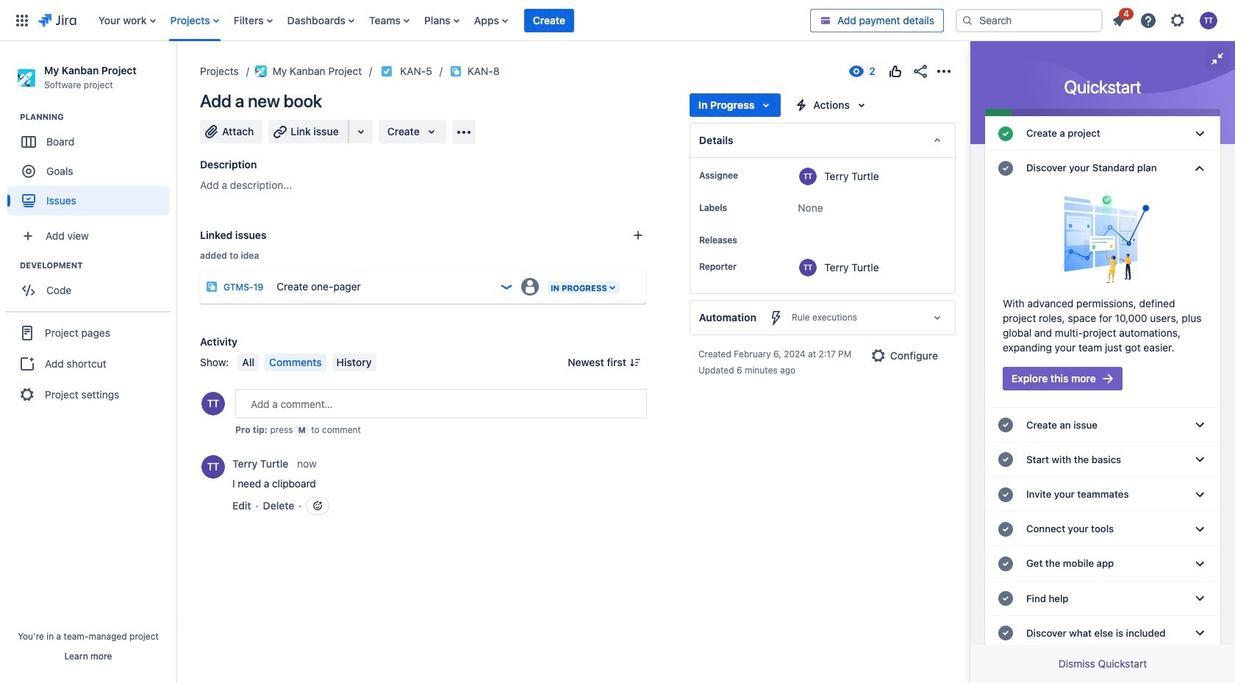 Task type: vqa. For each thing, say whether or not it's contained in the screenshot.
LIST ITEM within the Primary ELEMENT
yes



Task type: describe. For each thing, give the bounding box(es) containing it.
1 vertical spatial more information about terry turtle image
[[800, 259, 817, 277]]

actions image
[[936, 63, 953, 80]]

issue type: sub-task image
[[206, 281, 218, 293]]

minimize image
[[1209, 50, 1227, 68]]

search image
[[962, 14, 974, 26]]

priority: low image
[[499, 279, 514, 294]]

add app image
[[455, 123, 473, 141]]

list item inside primary element
[[524, 8, 575, 33]]

2 vertical spatial group
[[6, 311, 171, 416]]

chevron image
[[1191, 125, 1209, 142]]

0 horizontal spatial list
[[91, 0, 810, 41]]

1 horizontal spatial list item
[[1106, 6, 1134, 32]]

heading for planning icon's group
[[20, 111, 176, 123]]

group for planning icon
[[7, 111, 176, 220]]

2 vertical spatial more information about terry turtle image
[[202, 455, 225, 479]]

Search field
[[956, 8, 1103, 32]]

notifications image
[[1111, 11, 1128, 29]]

appswitcher icon image
[[13, 11, 31, 29]]

add reaction image
[[312, 500, 324, 512]]

task image
[[381, 65, 393, 77]]



Task type: locate. For each thing, give the bounding box(es) containing it.
settings image
[[1169, 11, 1187, 29]]

copy link to issue image
[[497, 65, 509, 76]]

your profile and settings image
[[1200, 11, 1218, 29]]

progress bar
[[986, 109, 1221, 116]]

planning image
[[2, 108, 20, 126]]

1 horizontal spatial list
[[1106, 6, 1227, 33]]

None search field
[[956, 8, 1103, 32]]

subtask image
[[450, 65, 462, 77]]

heading
[[20, 111, 176, 123], [20, 260, 176, 272]]

sidebar navigation image
[[160, 59, 193, 88]]

sidebar element
[[0, 41, 177, 683]]

list up minimize icon
[[1106, 6, 1227, 33]]

group for 'development' image
[[7, 260, 176, 310]]

Add a comment… field
[[235, 389, 647, 418]]

more information about terry turtle image
[[800, 168, 817, 185], [800, 259, 817, 277], [202, 455, 225, 479]]

development image
[[2, 257, 20, 274]]

group
[[7, 111, 176, 220], [7, 260, 176, 310], [6, 311, 171, 416]]

chevron image
[[1191, 159, 1209, 177]]

1 vertical spatial group
[[7, 260, 176, 310]]

0 horizontal spatial list item
[[524, 8, 575, 33]]

primary element
[[9, 0, 810, 41]]

link an issue image
[[632, 229, 644, 241]]

1 vertical spatial heading
[[20, 260, 176, 272]]

reporter pin to top. only you can see pinned fields. image
[[740, 261, 752, 273]]

1 heading from the top
[[20, 111, 176, 123]]

my kanban project image
[[255, 65, 267, 77]]

2 heading from the top
[[20, 260, 176, 272]]

banner
[[0, 0, 1236, 41]]

list up subtask image
[[91, 0, 810, 41]]

details element
[[690, 123, 956, 158]]

heading for group associated with 'development' image
[[20, 260, 176, 272]]

list
[[91, 0, 810, 41], [1106, 6, 1227, 33]]

jira image
[[38, 11, 76, 29], [38, 11, 76, 29]]

vote options: no one has voted for this issue yet. image
[[887, 63, 905, 80]]

help image
[[1140, 11, 1158, 29]]

0 vertical spatial more information about terry turtle image
[[800, 168, 817, 185]]

checked image
[[997, 125, 1015, 142]]

0 vertical spatial heading
[[20, 111, 176, 123]]

goal image
[[22, 165, 35, 178]]

0 vertical spatial group
[[7, 111, 176, 220]]

list item
[[1106, 6, 1134, 32], [524, 8, 575, 33]]

automation element
[[690, 300, 956, 335]]

checked image
[[997, 159, 1015, 177]]

menu bar
[[235, 354, 379, 371]]

link web pages and more image
[[352, 123, 370, 140]]



